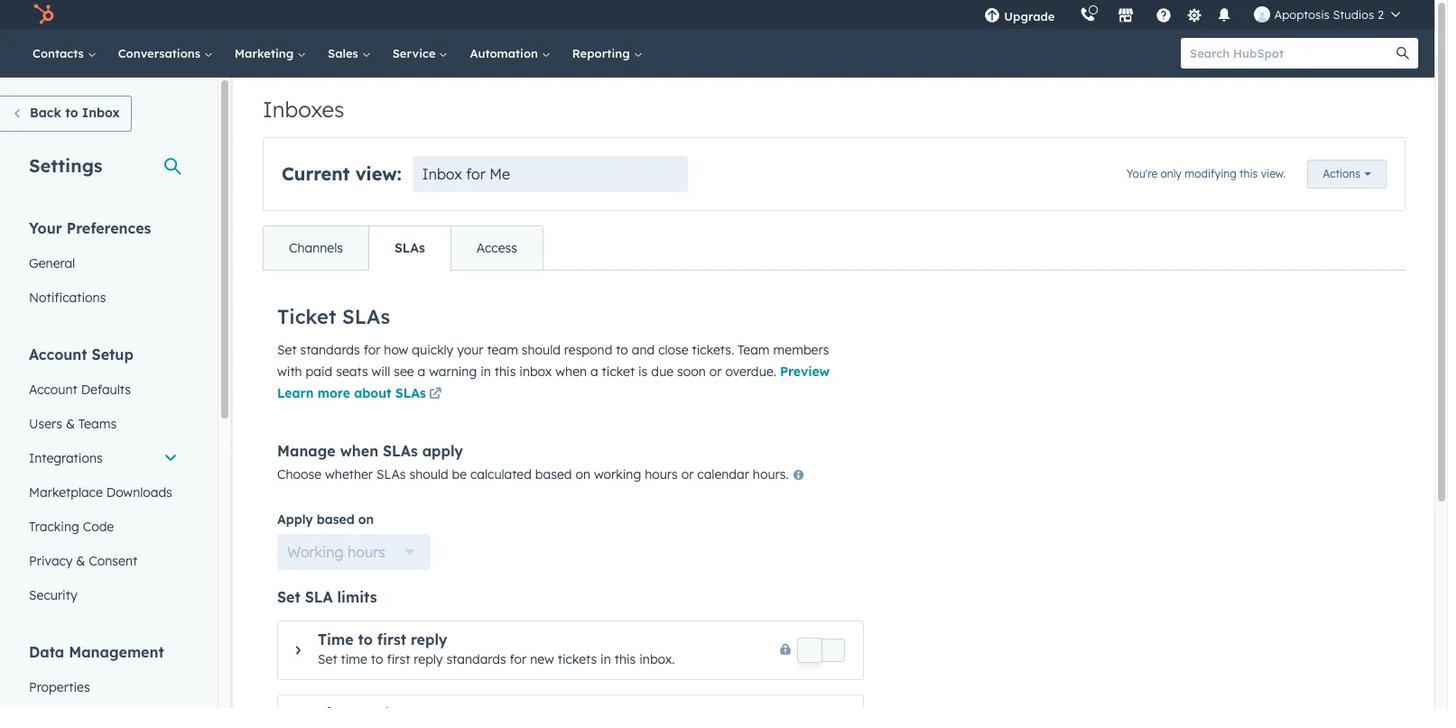 Task type: locate. For each thing, give the bounding box(es) containing it.
settings
[[29, 154, 102, 177]]

security
[[29, 588, 77, 604]]

slas up how
[[342, 304, 390, 330]]

hours
[[645, 467, 678, 483], [348, 543, 385, 562]]

1 horizontal spatial &
[[76, 553, 85, 570]]

in down your
[[480, 364, 491, 380]]

hours inside popup button
[[348, 543, 385, 562]]

working
[[287, 543, 344, 562]]

overdue.
[[725, 364, 776, 380]]

data management element
[[18, 643, 189, 709]]

a down "respond"
[[590, 364, 598, 380]]

for up will
[[364, 342, 380, 358]]

0 vertical spatial for
[[466, 165, 485, 183]]

should down apply
[[409, 467, 448, 483]]

0 horizontal spatial based
[[317, 512, 354, 528]]

in right "tickets"
[[600, 652, 611, 668]]

calling icon image
[[1080, 7, 1096, 23]]

conversations link
[[107, 29, 224, 78]]

slas down see
[[395, 385, 426, 402]]

back to inbox link
[[0, 96, 132, 132]]

and
[[632, 342, 655, 358]]

1 vertical spatial for
[[364, 342, 380, 358]]

for inside set standards for how quickly your team should respond to and close tickets. team members with paid seats will see a warning in this inbox when a ticket is due soon or overdue. preview
[[364, 342, 380, 358]]

1 vertical spatial on
[[358, 512, 374, 528]]

1 a from the left
[[418, 364, 425, 380]]

0 horizontal spatial should
[[409, 467, 448, 483]]

1 vertical spatial standards
[[446, 652, 506, 668]]

when inside set standards for how quickly your team should respond to and close tickets. team members with paid seats will see a warning in this inbox when a ticket is due soon or overdue. preview
[[555, 364, 587, 380]]

security link
[[18, 579, 189, 613]]

view.
[[1261, 167, 1286, 180]]

on left 'working'
[[575, 467, 590, 483]]

inboxes
[[263, 96, 345, 123]]

for left new
[[510, 652, 527, 668]]

this
[[1240, 167, 1258, 180], [495, 364, 516, 380], [615, 652, 636, 668]]

first
[[377, 631, 406, 649], [387, 652, 410, 668]]

0 vertical spatial or
[[709, 364, 722, 380]]

tara schultz image
[[1254, 6, 1271, 23]]

0 horizontal spatial this
[[495, 364, 516, 380]]

in
[[480, 364, 491, 380], [600, 652, 611, 668]]

manage when slas apply
[[277, 442, 463, 460]]

when up whether
[[340, 442, 378, 460]]

for inside popup button
[[466, 165, 485, 183]]

access link
[[450, 227, 543, 270]]

0 horizontal spatial standards
[[300, 342, 360, 358]]

to
[[65, 105, 78, 121], [616, 342, 628, 358], [358, 631, 373, 649], [371, 652, 383, 668]]

1 vertical spatial should
[[409, 467, 448, 483]]

1 horizontal spatial or
[[709, 364, 722, 380]]

1 vertical spatial account
[[29, 382, 77, 398]]

privacy & consent link
[[18, 544, 189, 579]]

account defaults link
[[18, 373, 189, 407]]

slas inside learn more about slas 'link'
[[395, 385, 426, 402]]

account setup
[[29, 346, 133, 364]]

based up working hours
[[317, 512, 354, 528]]

1 horizontal spatial on
[[575, 467, 590, 483]]

to inside set standards for how quickly your team should respond to and close tickets. team members with paid seats will see a warning in this inbox when a ticket is due soon or overdue. preview
[[616, 342, 628, 358]]

hours right 'working'
[[645, 467, 678, 483]]

ticket
[[277, 304, 336, 330]]

channels
[[289, 240, 343, 256]]

hours up limits
[[348, 543, 385, 562]]

1 vertical spatial hours
[[348, 543, 385, 562]]

should
[[522, 342, 561, 358], [409, 467, 448, 483]]

help image
[[1156, 8, 1172, 24]]

2 vertical spatial for
[[510, 652, 527, 668]]

tracking code
[[29, 519, 114, 535]]

0 vertical spatial first
[[377, 631, 406, 649]]

should up inbox on the left bottom of page
[[522, 342, 561, 358]]

notifications image
[[1216, 8, 1233, 24]]

0 vertical spatial hours
[[645, 467, 678, 483]]

a right see
[[418, 364, 425, 380]]

1 vertical spatial reply
[[414, 652, 443, 668]]

time to first reply set time to first reply standards for new tickets in this inbox.
[[318, 631, 675, 668]]

upgrade image
[[984, 8, 1001, 24]]

0 vertical spatial when
[[555, 364, 587, 380]]

on
[[575, 467, 590, 483], [358, 512, 374, 528]]

for left 'me'
[[466, 165, 485, 183]]

working
[[594, 467, 641, 483]]

0 vertical spatial standards
[[300, 342, 360, 358]]

current view:
[[282, 163, 401, 185]]

warning
[[429, 364, 477, 380]]

2 vertical spatial set
[[318, 652, 337, 668]]

0 horizontal spatial or
[[681, 467, 694, 483]]

sales
[[328, 46, 362, 60]]

for
[[466, 165, 485, 183], [364, 342, 380, 358], [510, 652, 527, 668]]

set left sla
[[277, 589, 300, 607]]

properties
[[29, 680, 90, 696]]

back to inbox
[[30, 105, 120, 121]]

1 horizontal spatial in
[[600, 652, 611, 668]]

ticket slas
[[277, 304, 390, 330]]

marketplace downloads link
[[18, 476, 189, 510]]

account up users
[[29, 382, 77, 398]]

0 vertical spatial in
[[480, 364, 491, 380]]

teams
[[78, 416, 117, 432]]

hubspot image
[[33, 4, 54, 25]]

standards inside time to first reply set time to first reply standards for new tickets in this inbox.
[[446, 652, 506, 668]]

1 vertical spatial in
[[600, 652, 611, 668]]

reporting link
[[561, 29, 653, 78]]

set standards for how quickly your team should respond to and close tickets. team members with paid seats will see a warning in this inbox when a ticket is due soon or overdue. preview
[[277, 342, 830, 380]]

0 horizontal spatial on
[[358, 512, 374, 528]]

0 vertical spatial &
[[66, 416, 75, 432]]

automation link
[[459, 29, 561, 78]]

new
[[530, 652, 554, 668]]

0 horizontal spatial for
[[364, 342, 380, 358]]

2 horizontal spatial this
[[1240, 167, 1258, 180]]

menu
[[972, 0, 1413, 29]]

choose whether slas should be calculated based on working hours or calendar hours.
[[277, 467, 792, 483]]

set up with on the bottom
[[277, 342, 297, 358]]

learn more about slas link
[[277, 385, 445, 406]]

1 horizontal spatial when
[[555, 364, 587, 380]]

& for privacy
[[76, 553, 85, 570]]

this left inbox.
[[615, 652, 636, 668]]

inbox
[[82, 105, 120, 121], [422, 165, 462, 183]]

1 horizontal spatial standards
[[446, 652, 506, 668]]

standards
[[300, 342, 360, 358], [446, 652, 506, 668]]

inbox left 'me'
[[422, 165, 462, 183]]

1 horizontal spatial hours
[[645, 467, 678, 483]]

0 vertical spatial this
[[1240, 167, 1258, 180]]

Search HubSpot search field
[[1181, 38, 1402, 69]]

1 vertical spatial when
[[340, 442, 378, 460]]

only
[[1161, 167, 1182, 180]]

0 vertical spatial set
[[277, 342, 297, 358]]

caret image
[[296, 645, 300, 656]]

0 vertical spatial should
[[522, 342, 561, 358]]

& for users
[[66, 416, 75, 432]]

to left "and"
[[616, 342, 628, 358]]

based
[[535, 467, 572, 483], [317, 512, 354, 528]]

this down team
[[495, 364, 516, 380]]

standards up paid
[[300, 342, 360, 358]]

inbox right back
[[82, 105, 120, 121]]

working hours
[[287, 543, 385, 562]]

0 horizontal spatial &
[[66, 416, 75, 432]]

1 horizontal spatial this
[[615, 652, 636, 668]]

current
[[282, 163, 350, 185]]

2 link opens in a new window image from the top
[[429, 388, 442, 402]]

2 vertical spatial this
[[615, 652, 636, 668]]

your
[[29, 219, 62, 237]]

1 account from the top
[[29, 346, 87, 364]]

account up account defaults
[[29, 346, 87, 364]]

when down "respond"
[[555, 364, 587, 380]]

your
[[457, 342, 484, 358]]

account inside account defaults link
[[29, 382, 77, 398]]

1 horizontal spatial based
[[535, 467, 572, 483]]

or down tickets.
[[709, 364, 722, 380]]

1 vertical spatial inbox
[[422, 165, 462, 183]]

to right back
[[65, 105, 78, 121]]

1 horizontal spatial inbox
[[422, 165, 462, 183]]

0 vertical spatial inbox
[[82, 105, 120, 121]]

preferences
[[67, 219, 151, 237]]

0 vertical spatial account
[[29, 346, 87, 364]]

1 horizontal spatial a
[[590, 364, 598, 380]]

set inside set standards for how quickly your team should respond to and close tickets. team members with paid seats will see a warning in this inbox when a ticket is due soon or overdue. preview
[[277, 342, 297, 358]]

with
[[277, 364, 302, 380]]

0 horizontal spatial in
[[480, 364, 491, 380]]

team
[[738, 342, 770, 358]]

standards inside set standards for how quickly your team should respond to and close tickets. team members with paid seats will see a warning in this inbox when a ticket is due soon or overdue. preview
[[300, 342, 360, 358]]

tab list
[[263, 226, 543, 271]]

management
[[69, 644, 164, 662]]

on up working hours popup button
[[358, 512, 374, 528]]

me
[[489, 165, 510, 183]]

limits
[[337, 589, 377, 607]]

or
[[709, 364, 722, 380], [681, 467, 694, 483]]

slas inside the slas link
[[395, 240, 425, 256]]

0 horizontal spatial a
[[418, 364, 425, 380]]

1 vertical spatial &
[[76, 553, 85, 570]]

settings image
[[1186, 8, 1202, 24]]

manage
[[277, 442, 336, 460]]

1 vertical spatial this
[[495, 364, 516, 380]]

to up time
[[358, 631, 373, 649]]

choose
[[277, 467, 321, 483]]

when
[[555, 364, 587, 380], [340, 442, 378, 460]]

calculated
[[470, 467, 532, 483]]

set for set standards for how quickly your team should respond to and close tickets. team members with paid seats will see a warning in this inbox when a ticket is due soon or overdue. preview
[[277, 342, 297, 358]]

0 horizontal spatial hours
[[348, 543, 385, 562]]

0 horizontal spatial inbox
[[82, 105, 120, 121]]

2 horizontal spatial for
[[510, 652, 527, 668]]

how
[[384, 342, 408, 358]]

setup
[[92, 346, 133, 364]]

working hours button
[[277, 534, 431, 571]]

you're only modifying this view.
[[1127, 167, 1286, 180]]

& right users
[[66, 416, 75, 432]]

or left calendar
[[681, 467, 694, 483]]

notifications link
[[18, 281, 189, 315]]

1 horizontal spatial should
[[522, 342, 561, 358]]

& right privacy
[[76, 553, 85, 570]]

slas down view:
[[395, 240, 425, 256]]

paid
[[306, 364, 333, 380]]

should inside set standards for how quickly your team should respond to and close tickets. team members with paid seats will see a warning in this inbox when a ticket is due soon or overdue. preview
[[522, 342, 561, 358]]

set down time
[[318, 652, 337, 668]]

this inside set standards for how quickly your team should respond to and close tickets. team members with paid seats will see a warning in this inbox when a ticket is due soon or overdue. preview
[[495, 364, 516, 380]]

based right the calculated
[[535, 467, 572, 483]]

link opens in a new window image
[[429, 385, 442, 406], [429, 388, 442, 402]]

service
[[392, 46, 439, 60]]

preview button
[[780, 364, 830, 380]]

1 vertical spatial set
[[277, 589, 300, 607]]

respond
[[564, 342, 612, 358]]

1 horizontal spatial for
[[466, 165, 485, 183]]

or inside set standards for how quickly your team should respond to and close tickets. team members with paid seats will see a warning in this inbox when a ticket is due soon or overdue. preview
[[709, 364, 722, 380]]

automation
[[470, 46, 541, 60]]

menu item
[[1068, 0, 1071, 29]]

this left view.
[[1240, 167, 1258, 180]]

standards left new
[[446, 652, 506, 668]]

this inside time to first reply set time to first reply standards for new tickets in this inbox.
[[615, 652, 636, 668]]

will
[[372, 364, 390, 380]]

2
[[1378, 7, 1384, 22]]

general
[[29, 255, 75, 272]]

a
[[418, 364, 425, 380], [590, 364, 598, 380]]

2 account from the top
[[29, 382, 77, 398]]



Task type: vqa. For each thing, say whether or not it's contained in the screenshot.
Options
no



Task type: describe. For each thing, give the bounding box(es) containing it.
set inside time to first reply set time to first reply standards for new tickets in this inbox.
[[318, 652, 337, 668]]

members
[[773, 342, 829, 358]]

settings link
[[1183, 5, 1206, 24]]

sla
[[305, 589, 333, 607]]

tickets
[[558, 652, 597, 668]]

1 vertical spatial based
[[317, 512, 354, 528]]

inbox for me
[[422, 165, 510, 183]]

your preferences
[[29, 219, 151, 237]]

see
[[394, 364, 414, 380]]

in inside time to first reply set time to first reply standards for new tickets in this inbox.
[[600, 652, 611, 668]]

users & teams link
[[18, 407, 189, 441]]

data management
[[29, 644, 164, 662]]

upgrade
[[1004, 9, 1055, 23]]

is
[[638, 364, 648, 380]]

notifications button
[[1209, 0, 1240, 29]]

users & teams
[[29, 416, 117, 432]]

privacy
[[29, 553, 73, 570]]

seats
[[336, 364, 368, 380]]

search image
[[1397, 47, 1409, 60]]

tickets.
[[692, 342, 734, 358]]

0 vertical spatial based
[[535, 467, 572, 483]]

1 vertical spatial first
[[387, 652, 410, 668]]

integrations button
[[18, 441, 189, 476]]

consent
[[89, 553, 137, 570]]

ticket
[[602, 364, 635, 380]]

inbox inside popup button
[[422, 165, 462, 183]]

downloads
[[106, 485, 172, 501]]

marketing
[[235, 46, 297, 60]]

apply
[[277, 512, 313, 528]]

modifying
[[1185, 167, 1237, 180]]

sales link
[[317, 29, 382, 78]]

conversations
[[118, 46, 204, 60]]

integrations
[[29, 450, 103, 467]]

contacts
[[33, 46, 87, 60]]

account setup element
[[18, 345, 189, 613]]

inbox.
[[639, 652, 675, 668]]

tracking code link
[[18, 510, 189, 544]]

time
[[318, 631, 353, 649]]

privacy & consent
[[29, 553, 137, 570]]

code
[[83, 519, 114, 535]]

menu containing apoptosis studios 2
[[972, 0, 1413, 29]]

time
[[341, 652, 367, 668]]

inbox
[[519, 364, 552, 380]]

marketplace downloads
[[29, 485, 172, 501]]

account defaults
[[29, 382, 131, 398]]

inbox for me button
[[412, 156, 688, 192]]

slas left apply
[[383, 442, 418, 460]]

users
[[29, 416, 62, 432]]

apoptosis studios 2 button
[[1244, 0, 1411, 29]]

slas down manage when slas apply
[[376, 467, 406, 483]]

calling icon button
[[1073, 3, 1104, 26]]

tracking
[[29, 519, 79, 535]]

calendar
[[697, 467, 749, 483]]

you're
[[1127, 167, 1158, 180]]

marketplaces image
[[1118, 8, 1134, 24]]

account for account defaults
[[29, 382, 77, 398]]

for inside time to first reply set time to first reply standards for new tickets in this inbox.
[[510, 652, 527, 668]]

actions button
[[1308, 160, 1387, 189]]

0 vertical spatial reply
[[411, 631, 447, 649]]

to right time
[[371, 652, 383, 668]]

set for set sla limits
[[277, 589, 300, 607]]

1 link opens in a new window image from the top
[[429, 385, 442, 406]]

soon
[[677, 364, 706, 380]]

apply
[[422, 442, 463, 460]]

team
[[487, 342, 518, 358]]

apoptosis
[[1274, 7, 1330, 22]]

data
[[29, 644, 64, 662]]

account for account setup
[[29, 346, 87, 364]]

close
[[658, 342, 688, 358]]

service link
[[382, 29, 459, 78]]

whether
[[325, 467, 373, 483]]

defaults
[[81, 382, 131, 398]]

2 a from the left
[[590, 364, 598, 380]]

0 horizontal spatial when
[[340, 442, 378, 460]]

studios
[[1333, 7, 1374, 22]]

reporting
[[572, 46, 633, 60]]

your preferences element
[[18, 218, 189, 315]]

tab list containing channels
[[263, 226, 543, 271]]

in inside set standards for how quickly your team should respond to and close tickets. team members with paid seats will see a warning in this inbox when a ticket is due soon or overdue. preview
[[480, 364, 491, 380]]

apoptosis studios 2
[[1274, 7, 1384, 22]]

marketing link
[[224, 29, 317, 78]]

learn more about slas
[[277, 385, 426, 402]]

be
[[452, 467, 467, 483]]

back
[[30, 105, 61, 121]]

0 vertical spatial on
[[575, 467, 590, 483]]

about
[[354, 385, 391, 402]]

notifications
[[29, 290, 106, 306]]

properties link
[[18, 671, 189, 705]]

hours.
[[753, 467, 789, 483]]

general link
[[18, 246, 189, 281]]

1 vertical spatial or
[[681, 467, 694, 483]]

link opens in a new window image inside learn more about slas 'link'
[[429, 388, 442, 402]]

quickly
[[412, 342, 453, 358]]

preview
[[780, 364, 830, 380]]



